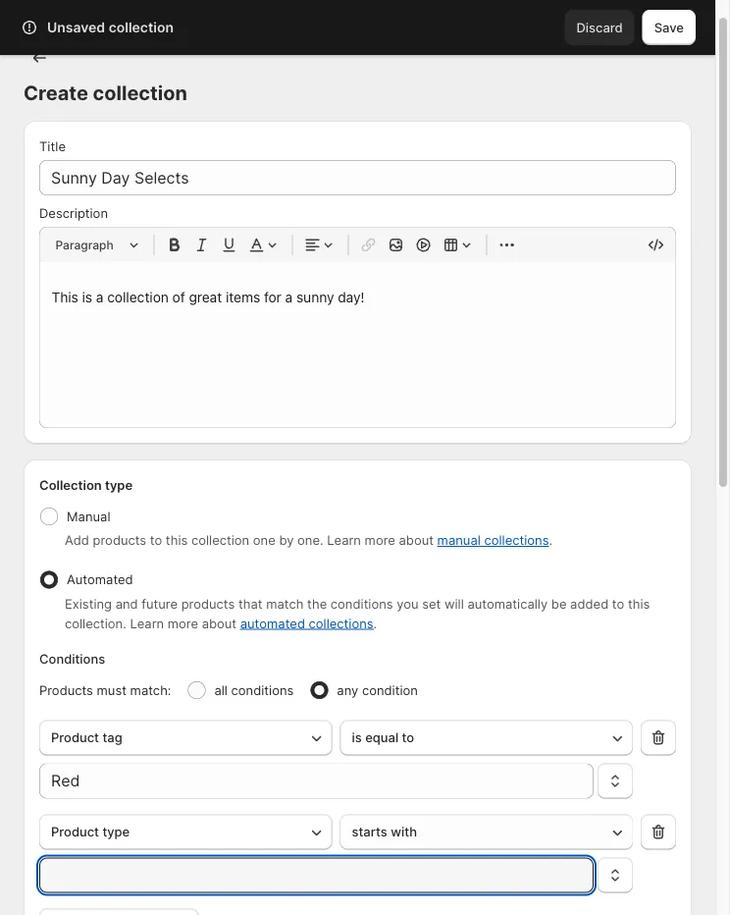 Task type: locate. For each thing, give the bounding box(es) containing it.
more
[[365, 533, 396, 548], [168, 616, 198, 631]]

collection type
[[39, 477, 133, 493]]

.
[[550, 533, 553, 548], [374, 616, 377, 631]]

discard button
[[565, 10, 635, 45]]

type
[[105, 477, 133, 493], [103, 825, 130, 840]]

title
[[39, 139, 66, 154]]

0 vertical spatial type
[[105, 477, 133, 493]]

collection for create collection
[[93, 81, 188, 105]]

and
[[116, 596, 138, 611]]

products
[[93, 533, 147, 548], [181, 596, 235, 611]]

conditions right the
[[331, 596, 394, 611]]

this up future
[[166, 533, 188, 548]]

type down tag
[[103, 825, 130, 840]]

is
[[352, 730, 362, 746]]

manual
[[438, 533, 481, 548]]

0 horizontal spatial collections
[[309, 616, 374, 631]]

that
[[239, 596, 263, 611]]

2 horizontal spatial to
[[613, 596, 625, 611]]

paragraph
[[55, 238, 114, 252]]

product
[[51, 730, 99, 746], [51, 825, 99, 840]]

product down product tag
[[51, 825, 99, 840]]

0 vertical spatial collection
[[109, 19, 174, 36]]

added
[[571, 596, 609, 611]]

2 product from the top
[[51, 825, 99, 840]]

with
[[391, 825, 417, 840]]

0 horizontal spatial to
[[150, 533, 162, 548]]

add
[[65, 533, 89, 548]]

1 horizontal spatial to
[[402, 730, 415, 746]]

about left automated on the left bottom of the page
[[202, 616, 237, 631]]

2 vertical spatial to
[[402, 730, 415, 746]]

set
[[423, 596, 441, 611]]

collection down unsaved collection
[[93, 81, 188, 105]]

Title text field
[[39, 160, 677, 195]]

automatically
[[468, 596, 548, 611]]

1 vertical spatial to
[[613, 596, 625, 611]]

type up manual
[[105, 477, 133, 493]]

to right 'added'
[[613, 596, 625, 611]]

1 horizontal spatial .
[[550, 533, 553, 548]]

learn
[[327, 533, 361, 548], [130, 616, 164, 631]]

manual
[[67, 509, 110, 524]]

search
[[85, 20, 127, 35]]

0 horizontal spatial this
[[166, 533, 188, 548]]

1 vertical spatial product
[[51, 825, 99, 840]]

product inside dropdown button
[[51, 825, 99, 840]]

to inside existing and future products that match the conditions you set will automatically be added to this collection. learn more about
[[613, 596, 625, 611]]

None text field
[[39, 764, 594, 799], [39, 858, 594, 893], [39, 764, 594, 799], [39, 858, 594, 893]]

to
[[150, 533, 162, 548], [613, 596, 625, 611], [402, 730, 415, 746]]

to for products
[[150, 533, 162, 548]]

about inside existing and future products that match the conditions you set will automatically be added to this collection. learn more about
[[202, 616, 237, 631]]

be
[[552, 596, 567, 611]]

0 horizontal spatial learn
[[130, 616, 164, 631]]

1 vertical spatial learn
[[130, 616, 164, 631]]

this right 'added'
[[629, 596, 651, 611]]

1 vertical spatial more
[[168, 616, 198, 631]]

this
[[166, 533, 188, 548], [629, 596, 651, 611]]

0 horizontal spatial about
[[202, 616, 237, 631]]

1 vertical spatial .
[[374, 616, 377, 631]]

collection left one
[[192, 533, 250, 548]]

collections down the
[[309, 616, 374, 631]]

must
[[97, 683, 127, 698]]

1 horizontal spatial collections
[[485, 533, 550, 548]]

1 vertical spatial this
[[629, 596, 651, 611]]

0 vertical spatial conditions
[[331, 596, 394, 611]]

manual collections link
[[438, 533, 550, 548]]

0 horizontal spatial more
[[168, 616, 198, 631]]

to for equal
[[402, 730, 415, 746]]

tag
[[103, 730, 122, 746]]

product inside dropdown button
[[51, 730, 99, 746]]

1 product from the top
[[51, 730, 99, 746]]

existing and future products that match the conditions you set will automatically be added to this collection. learn more about
[[65, 596, 651, 631]]

collection
[[109, 19, 174, 36], [93, 81, 188, 105], [192, 533, 250, 548]]

search button
[[53, 12, 622, 43]]

products down manual
[[93, 533, 147, 548]]

unsaved collection
[[47, 19, 174, 36]]

0 vertical spatial to
[[150, 533, 162, 548]]

is equal to
[[352, 730, 415, 746]]

products left "that"
[[181, 596, 235, 611]]

conditions right all
[[231, 683, 294, 698]]

0 vertical spatial more
[[365, 533, 396, 548]]

product left tag
[[51, 730, 99, 746]]

one
[[253, 533, 276, 548]]

save
[[655, 20, 685, 35]]

0 horizontal spatial conditions
[[231, 683, 294, 698]]

collections
[[485, 533, 550, 548], [309, 616, 374, 631]]

0 vertical spatial about
[[399, 533, 434, 548]]

learn down future
[[130, 616, 164, 631]]

to up future
[[150, 533, 162, 548]]

more down future
[[168, 616, 198, 631]]

learn inside existing and future products that match the conditions you set will automatically be added to this collection. learn more about
[[130, 616, 164, 631]]

0 vertical spatial collections
[[485, 533, 550, 548]]

about
[[399, 533, 434, 548], [202, 616, 237, 631]]

1 horizontal spatial this
[[629, 596, 651, 611]]

0 vertical spatial .
[[550, 533, 553, 548]]

to inside is equal to dropdown button
[[402, 730, 415, 746]]

0 vertical spatial product
[[51, 730, 99, 746]]

1 vertical spatial products
[[181, 596, 235, 611]]

1 horizontal spatial conditions
[[331, 596, 394, 611]]

1 vertical spatial about
[[202, 616, 237, 631]]

automated
[[240, 616, 305, 631]]

type for collection type
[[105, 477, 133, 493]]

1 horizontal spatial more
[[365, 533, 396, 548]]

about left manual
[[399, 533, 434, 548]]

to right equal
[[402, 730, 415, 746]]

0 vertical spatial products
[[93, 533, 147, 548]]

1 horizontal spatial products
[[181, 596, 235, 611]]

unsaved
[[47, 19, 105, 36]]

product tag button
[[39, 721, 333, 756]]

1 vertical spatial type
[[103, 825, 130, 840]]

collection right the unsaved
[[109, 19, 174, 36]]

1 vertical spatial collection
[[93, 81, 188, 105]]

conditions
[[39, 651, 105, 666]]

type inside dropdown button
[[103, 825, 130, 840]]

1 vertical spatial collections
[[309, 616, 374, 631]]

0 vertical spatial learn
[[327, 533, 361, 548]]

collections right manual
[[485, 533, 550, 548]]

conditions
[[331, 596, 394, 611], [231, 683, 294, 698]]

add products to this collection one by one. learn more about manual collections .
[[65, 533, 553, 548]]

1 horizontal spatial learn
[[327, 533, 361, 548]]

learn right one.
[[327, 533, 361, 548]]

more right one.
[[365, 533, 396, 548]]

starts with button
[[340, 815, 634, 850]]



Task type: vqa. For each thing, say whether or not it's contained in the screenshot.
'Analytics' "link"
no



Task type: describe. For each thing, give the bounding box(es) containing it.
condition
[[362, 683, 418, 698]]

more inside existing and future products that match the conditions you set will automatically be added to this collection. learn more about
[[168, 616, 198, 631]]

all conditions
[[215, 683, 294, 698]]

paragraph button
[[48, 233, 146, 257]]

product for product tag
[[51, 730, 99, 746]]

existing
[[65, 596, 112, 611]]

all
[[215, 683, 228, 698]]

automated
[[67, 572, 133, 587]]

create collection
[[24, 81, 188, 105]]

product type
[[51, 825, 130, 840]]

0 vertical spatial this
[[166, 533, 188, 548]]

collection.
[[65, 616, 126, 631]]

equal
[[366, 730, 399, 746]]

collection for unsaved collection
[[109, 19, 174, 36]]

is equal to button
[[340, 721, 634, 756]]

1 horizontal spatial about
[[399, 533, 434, 548]]

automated collections .
[[240, 616, 377, 631]]

any
[[337, 683, 359, 698]]

1 vertical spatial conditions
[[231, 683, 294, 698]]

match:
[[130, 683, 171, 698]]

type for product type
[[103, 825, 130, 840]]

automated collections link
[[240, 616, 374, 631]]

discard
[[577, 20, 623, 35]]

2 vertical spatial collection
[[192, 533, 250, 548]]

product for product type
[[51, 825, 99, 840]]

match
[[266, 596, 304, 611]]

0 horizontal spatial .
[[374, 616, 377, 631]]

starts
[[352, 825, 388, 840]]

starts with
[[352, 825, 417, 840]]

collection
[[39, 477, 102, 493]]

create
[[24, 81, 88, 105]]

will
[[445, 596, 464, 611]]

0 horizontal spatial products
[[93, 533, 147, 548]]

product type button
[[39, 815, 333, 850]]

you
[[397, 596, 419, 611]]

one.
[[298, 533, 324, 548]]

future
[[142, 596, 178, 611]]

any condition
[[337, 683, 418, 698]]

product tag
[[51, 730, 122, 746]]

products inside existing and future products that match the conditions you set will automatically be added to this collection. learn more about
[[181, 596, 235, 611]]

products
[[39, 683, 93, 698]]

the
[[308, 596, 327, 611]]

by
[[279, 533, 294, 548]]

products must match:
[[39, 683, 171, 698]]

description
[[39, 205, 108, 221]]

this inside existing and future products that match the conditions you set will automatically be added to this collection. learn more about
[[629, 596, 651, 611]]

conditions inside existing and future products that match the conditions you set will automatically be added to this collection. learn more about
[[331, 596, 394, 611]]

save button
[[643, 10, 696, 45]]



